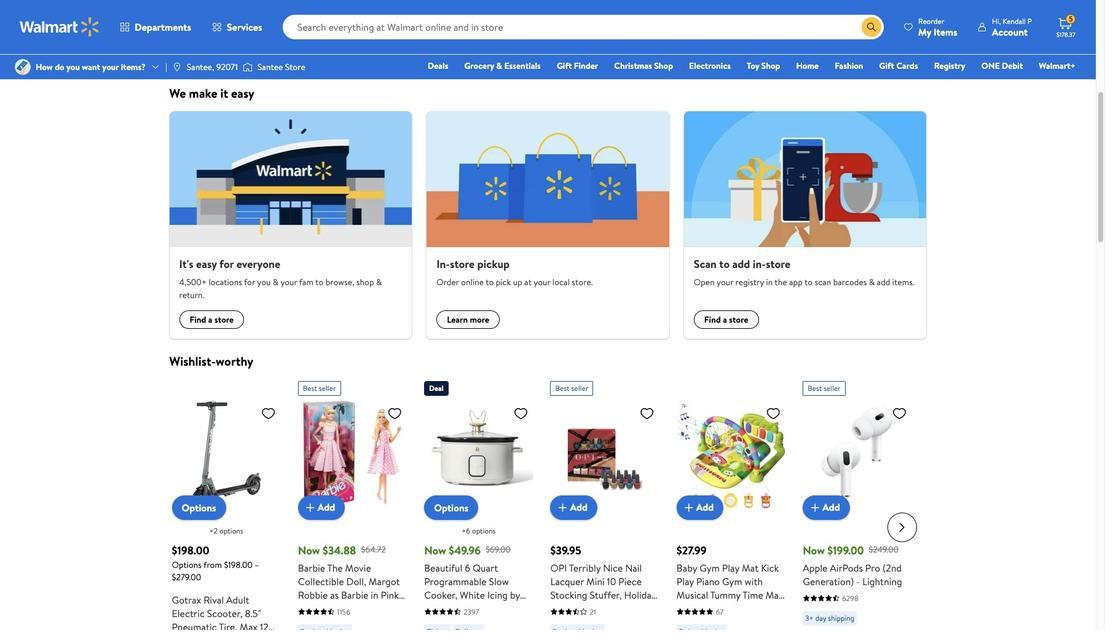 Task type: locate. For each thing, give the bounding box(es) containing it.
4 add from the left
[[823, 501, 840, 514]]

–
[[255, 559, 259, 571]]

1 product group from the left
[[172, 376, 281, 630]]

my
[[919, 25, 932, 38]]

find a store down the return.
[[190, 314, 234, 326]]

0 horizontal spatial gift
[[557, 60, 572, 72]]

shipping
[[828, 613, 855, 623]]

gift left the finder
[[557, 60, 572, 72]]

0 horizontal spatial best seller
[[303, 383, 336, 394]]

2 now from the left
[[424, 543, 446, 558]]

now up beautiful
[[424, 543, 446, 558]]

2 add from the left
[[570, 501, 588, 514]]

1 add to cart image from the left
[[303, 500, 318, 515]]

& inside scan to add in-store open your registry in the app to scan barcodes & add items.
[[869, 276, 875, 289]]

best seller for $34.88
[[303, 383, 336, 394]]

now inside the now $49.96 $69.00 beautiful 6 quart programmable slow cooker, white icing by drew barrymore
[[424, 543, 446, 558]]

Search search field
[[283, 15, 884, 39]]

barcodes
[[833, 276, 867, 289]]

2 product group from the left
[[298, 376, 407, 630]]

1 options from the left
[[220, 525, 243, 536]]

$198.00 left –
[[224, 559, 253, 571]]

clear search field text image
[[847, 22, 857, 32]]

0 horizontal spatial options link
[[172, 495, 226, 520]]

find a store inside the it's easy for everyone list item
[[190, 314, 234, 326]]

2 horizontal spatial now
[[803, 543, 825, 558]]

lacquer
[[551, 575, 584, 588]]

0 horizontal spatial mat
[[742, 561, 759, 575]]

add button up $199.00
[[803, 495, 850, 520]]

1 horizontal spatial best
[[555, 383, 570, 394]]

best for opi
[[555, 383, 570, 394]]

it's
[[179, 256, 194, 272]]

fam
[[299, 276, 314, 289]]

find a holiday wish list. shop their picks for the perfect present. let's go! image
[[859, 2, 927, 70]]

gym right baby
[[700, 561, 720, 575]]

 image right |
[[172, 62, 182, 72]]

debit
[[1002, 60, 1023, 72]]

grocery & essentials
[[464, 60, 541, 72]]

order
[[437, 276, 459, 289]]

you down everyone on the left top of page
[[257, 276, 271, 289]]

from
[[204, 559, 222, 571]]

for down everyone on the left top of page
[[244, 276, 255, 289]]

$34.88
[[323, 543, 356, 558]]

1 gift from the left
[[557, 60, 572, 72]]

0 vertical spatial easy
[[231, 85, 255, 101]]

& right grocery
[[497, 60, 502, 72]]

1 find from the left
[[190, 314, 206, 326]]

add to cart image for apple airpods pro (2nd generation) - lightning image
[[808, 500, 823, 515]]

2 find from the left
[[704, 314, 721, 326]]

shop inside "link"
[[762, 60, 781, 72]]

add to cart image
[[682, 500, 696, 515], [808, 500, 823, 515]]

list
[[162, 111, 934, 339]]

go!
[[212, 39, 224, 52]]

add up $39.95
[[570, 501, 588, 514]]

add button for $34.88
[[298, 495, 345, 520]]

1 horizontal spatial options
[[472, 525, 496, 536]]

best for $199.00
[[808, 383, 822, 394]]

find down open
[[704, 314, 721, 326]]

add button
[[298, 495, 345, 520], [551, 495, 598, 520], [677, 495, 724, 520], [803, 495, 850, 520]]

find
[[190, 314, 206, 326], [704, 314, 721, 326]]

store up online
[[450, 256, 475, 272]]

0 horizontal spatial play
[[677, 575, 694, 588]]

your left fam
[[281, 276, 297, 289]]

0 horizontal spatial add to cart image
[[682, 500, 696, 515]]

1 vertical spatial in
[[371, 588, 379, 602]]

you right do
[[66, 61, 80, 73]]

2 add button from the left
[[551, 495, 598, 520]]

the left app
[[775, 276, 787, 289]]

easy right it's
[[196, 256, 217, 272]]

services button
[[202, 12, 273, 42]]

0 horizontal spatial easy
[[196, 256, 217, 272]]

find a store inside scan to add in-store list item
[[704, 314, 749, 326]]

add button up $34.88
[[298, 495, 345, 520]]

shop for toy shop
[[762, 60, 781, 72]]

3 product group from the left
[[424, 376, 533, 630]]

product group
[[172, 376, 281, 630], [298, 376, 407, 630], [424, 376, 533, 630], [551, 376, 660, 630], [677, 376, 786, 630], [803, 376, 912, 630]]

2 find a store from the left
[[704, 314, 749, 326]]

search icon image
[[867, 22, 877, 32]]

$198.00
[[172, 543, 209, 558], [224, 559, 253, 571]]

1 add button from the left
[[298, 495, 345, 520]]

items.
[[893, 276, 915, 289]]

0 vertical spatial in
[[766, 276, 773, 289]]

add button for opi
[[551, 495, 598, 520]]

2 options link from the left
[[424, 495, 479, 520]]

walmart+ link
[[1034, 59, 1081, 73]]

+6
[[462, 525, 470, 536]]

1 options link from the left
[[172, 495, 226, 520]]

0 vertical spatial add
[[733, 256, 750, 272]]

mat right time
[[766, 588, 783, 602]]

shop left their
[[184, 14, 203, 26]]

shop right toy on the top right
[[762, 60, 781, 72]]

for right picks
[[245, 14, 256, 26]]

5
[[1069, 14, 1073, 24]]

2 add to cart image from the left
[[555, 500, 570, 515]]

as
[[330, 588, 339, 602]]

options right +6
[[472, 525, 496, 536]]

add to favorites list, barbie the movie collectible doll, margot robbie as barbie in pink gingham dress image
[[387, 406, 402, 421]]

options link
[[172, 495, 226, 520], [424, 495, 479, 520]]

your right at
[[534, 276, 551, 289]]

it's easy for everyone list item
[[162, 111, 419, 339]]

0 horizontal spatial the
[[258, 14, 270, 26]]

store down registry
[[729, 314, 749, 326]]

find inside the it's easy for everyone list item
[[190, 314, 206, 326]]

worthy
[[216, 353, 253, 370]]

1 horizontal spatial mat
[[766, 588, 783, 602]]

apple airpods pro (2nd generation) - lightning image
[[803, 401, 912, 510]]

in-
[[753, 256, 766, 272]]

add left in- on the right of the page
[[733, 256, 750, 272]]

1 horizontal spatial $198.00
[[224, 559, 253, 571]]

$69.00
[[486, 544, 511, 556]]

the
[[258, 14, 270, 26], [775, 276, 787, 289]]

1 horizontal spatial options link
[[424, 495, 479, 520]]

to right fam
[[316, 276, 324, 289]]

1 horizontal spatial a
[[723, 314, 727, 326]]

2 options from the left
[[472, 525, 496, 536]]

seller for $34.88
[[319, 383, 336, 394]]

add to cart image
[[303, 500, 318, 515], [555, 500, 570, 515]]

3 now from the left
[[803, 543, 825, 558]]

add button for $199.00
[[803, 495, 850, 520]]

1 horizontal spatial add
[[877, 276, 891, 289]]

best
[[303, 383, 317, 394], [555, 383, 570, 394], [808, 383, 822, 394]]

musical
[[677, 588, 709, 602]]

0 vertical spatial you
[[66, 61, 80, 73]]

barbie up 1156
[[341, 588, 369, 602]]

mat left kick
[[742, 561, 759, 575]]

add button up $39.95
[[551, 495, 598, 520]]

find a store down open
[[704, 314, 749, 326]]

1 horizontal spatial barbie
[[341, 588, 369, 602]]

1 horizontal spatial shop
[[654, 60, 673, 72]]

find down the return.
[[190, 314, 206, 326]]

$198.00 up from
[[172, 543, 209, 558]]

& right barcodes
[[869, 276, 875, 289]]

0 horizontal spatial find a store
[[190, 314, 234, 326]]

list containing it's easy for everyone
[[162, 111, 934, 339]]

1 horizontal spatial find a store
[[704, 314, 749, 326]]

now inside now $199.00 $249.00 apple airpods pro (2nd generation) - lightning
[[803, 543, 825, 558]]

0 horizontal spatial options
[[220, 525, 243, 536]]

store up app
[[766, 256, 791, 272]]

1 a from the left
[[208, 314, 212, 326]]

play right the piano
[[722, 561, 740, 575]]

activity
[[677, 602, 710, 615]]

0 horizontal spatial  image
[[172, 62, 182, 72]]

2 horizontal spatial best seller
[[808, 383, 841, 394]]

wishlist-
[[169, 353, 216, 370]]

1 vertical spatial mat
[[766, 588, 783, 602]]

1 add to cart image from the left
[[682, 500, 696, 515]]

options link up +2
[[172, 495, 226, 520]]

options link up +6
[[424, 495, 479, 520]]

options link for gotrax rival adult electric scooter, 8.5" pneumatic tire, max 12 mile range and 15.5mph speed, 250w foldable escooter for adult, gray image
[[172, 495, 226, 520]]

barbie left the
[[298, 561, 325, 575]]

the inside scan to add in-store open your registry in the app to scan barcodes & add items.
[[775, 276, 787, 289]]

2 gift from the left
[[880, 60, 895, 72]]

in-store pickup list item
[[419, 111, 677, 339]]

we
[[169, 85, 186, 101]]

1 vertical spatial you
[[257, 276, 271, 289]]

walmart+
[[1039, 60, 1076, 72]]

now
[[298, 543, 320, 558], [424, 543, 446, 558], [803, 543, 825, 558]]

to inside in-store pickup order online to pick up at your local store.
[[486, 276, 494, 289]]

5 $178.37
[[1057, 14, 1076, 39]]

0 horizontal spatial $198.00
[[172, 543, 209, 558]]

options for beautiful 6 quart programmable slow cooker, white icing by drew barrymore 'image'
[[434, 501, 469, 514]]

add to cart image up apple
[[808, 500, 823, 515]]

a for to
[[723, 314, 727, 326]]

0 horizontal spatial a
[[208, 314, 212, 326]]

the left perfect
[[258, 14, 270, 26]]

want
[[82, 61, 100, 73]]

1 add from the left
[[318, 501, 335, 514]]

store inside scan to add in-store open your registry in the app to scan barcodes & add items.
[[766, 256, 791, 272]]

your right open
[[717, 276, 734, 289]]

1 best from the left
[[303, 383, 317, 394]]

doll,
[[347, 575, 366, 588]]

store
[[450, 256, 475, 272], [766, 256, 791, 272], [215, 314, 234, 326], [729, 314, 749, 326]]

fashion
[[835, 60, 864, 72]]

kendall
[[1003, 16, 1026, 26]]

& down everyone on the left top of page
[[273, 276, 279, 289]]

2 horizontal spatial best
[[808, 383, 822, 394]]

0 horizontal spatial add to cart image
[[303, 500, 318, 515]]

2 a from the left
[[723, 314, 727, 326]]

3 add button from the left
[[677, 495, 724, 520]]

1 horizontal spatial add to cart image
[[555, 500, 570, 515]]

you inside it's easy for everyone 4,500+ locations for you & your fam to browse, shop & return.
[[257, 276, 271, 289]]

your inside scan to add in-store open your registry in the app to scan barcodes & add items.
[[717, 276, 734, 289]]

92071
[[216, 61, 238, 73]]

options up +6
[[434, 501, 469, 514]]

1 find a store from the left
[[190, 314, 234, 326]]

now for now $199.00
[[803, 543, 825, 558]]

toy shop link
[[741, 59, 786, 73]]

add up $34.88
[[318, 501, 335, 514]]

$39.95 opi terribly nice nail lacquer mini 10 piece stocking stuffer, holiday polish gifts
[[551, 543, 656, 615]]

1 horizontal spatial find
[[704, 314, 721, 326]]

options left from
[[172, 559, 202, 571]]

gift for gift cards
[[880, 60, 895, 72]]

3 seller from the left
[[824, 383, 841, 394]]

add to cart image up $27.99
[[682, 500, 696, 515]]

find a store
[[190, 314, 234, 326], [704, 314, 749, 326]]

0 horizontal spatial in
[[371, 588, 379, 602]]

with
[[745, 575, 763, 588]]

cooker,
[[424, 588, 458, 602]]

0 horizontal spatial find
[[190, 314, 206, 326]]

one debit link
[[976, 59, 1029, 73]]

add button up $27.99
[[677, 495, 724, 520]]

1 horizontal spatial best seller
[[555, 383, 589, 394]]

1 horizontal spatial gym
[[722, 575, 743, 588]]

find inside scan to add in-store list item
[[704, 314, 721, 326]]

by
[[510, 588, 520, 602]]

0 horizontal spatial seller
[[319, 383, 336, 394]]

options inside $198.00 options from $198.00 – $279.00
[[172, 559, 202, 571]]

options
[[220, 525, 243, 536], [472, 525, 496, 536]]

cards
[[897, 60, 918, 72]]

1 best seller from the left
[[303, 383, 336, 394]]

3 best seller from the left
[[808, 383, 841, 394]]

0 vertical spatial $198.00
[[172, 543, 209, 558]]

easy right it
[[231, 85, 255, 101]]

 image for santee store
[[243, 61, 253, 73]]

options right +2
[[220, 525, 243, 536]]

0 horizontal spatial now
[[298, 543, 320, 558]]

1 horizontal spatial in
[[766, 276, 773, 289]]

grocery & essentials link
[[459, 59, 547, 73]]

1 horizontal spatial the
[[775, 276, 787, 289]]

learn
[[447, 314, 468, 326]]

+2
[[209, 525, 218, 536]]

add up $199.00
[[823, 501, 840, 514]]

now inside now $34.88 $64.72 barbie the movie collectible doll, margot robbie as barbie in pink gingham dress
[[298, 543, 320, 558]]

4 add button from the left
[[803, 495, 850, 520]]

1 vertical spatial add
[[877, 276, 891, 289]]

now left $34.88
[[298, 543, 320, 558]]

2 best seller from the left
[[555, 383, 589, 394]]

1 horizontal spatial gift
[[880, 60, 895, 72]]

2 horizontal spatial seller
[[824, 383, 841, 394]]

1 horizontal spatial you
[[257, 276, 271, 289]]

6 product group from the left
[[803, 376, 912, 630]]

1 seller from the left
[[319, 383, 336, 394]]

to right scan on the top right of page
[[720, 256, 730, 272]]

christmas shop
[[614, 60, 673, 72]]

0 horizontal spatial best
[[303, 383, 317, 394]]

options up +2
[[182, 501, 216, 514]]

1 vertical spatial the
[[775, 276, 787, 289]]

1 horizontal spatial now
[[424, 543, 446, 558]]

browse,
[[326, 276, 354, 289]]

1 horizontal spatial seller
[[571, 383, 589, 394]]

 image
[[15, 59, 31, 75]]

1 horizontal spatial  image
[[243, 61, 253, 73]]

now up apple
[[803, 543, 825, 558]]

3 best from the left
[[808, 383, 822, 394]]

day
[[816, 613, 827, 623]]

2 best from the left
[[555, 383, 570, 394]]

options for gotrax rival adult electric scooter, 8.5" pneumatic tire, max 12 mile range and 15.5mph speed, 250w foldable escooter for adult, gray image
[[182, 501, 216, 514]]

pick
[[496, 276, 511, 289]]

0 horizontal spatial barbie
[[298, 561, 325, 575]]

christmas
[[614, 60, 652, 72]]

0 horizontal spatial add
[[733, 256, 750, 272]]

2 horizontal spatial shop
[[762, 60, 781, 72]]

for up locations
[[220, 256, 234, 272]]

$39.95
[[551, 543, 581, 558]]

gift finder
[[557, 60, 598, 72]]

their
[[205, 14, 222, 26]]

for right center
[[744, 602, 757, 615]]

0 vertical spatial the
[[258, 14, 270, 26]]

0 vertical spatial barbie
[[298, 561, 325, 575]]

in-store pickup order online to pick up at your local store.
[[437, 256, 593, 289]]

$199.00
[[828, 543, 864, 558]]

4 product group from the left
[[551, 376, 660, 630]]

1 horizontal spatial add to cart image
[[808, 500, 823, 515]]

now $199.00 $249.00 apple airpods pro (2nd generation) - lightning
[[803, 543, 902, 588]]

+2 options
[[209, 525, 243, 536]]

1 now from the left
[[298, 543, 320, 558]]

3+ day shipping
[[806, 613, 855, 623]]

find a store for to
[[704, 314, 749, 326]]

gingham
[[298, 602, 336, 615]]

santee, 92071
[[187, 61, 238, 73]]

in left pink
[[371, 588, 379, 602]]

in inside scan to add in-store open your registry in the app to scan barcodes & add items.
[[766, 276, 773, 289]]

in right registry
[[766, 276, 773, 289]]

gotrax rival adult electric scooter, 8.5" pneumatic tire, max 12 mile range and 15.5mph speed, 250w foldable escooter for adult, gray image
[[172, 401, 281, 510]]

gym left the 'with'
[[722, 575, 743, 588]]

$178.37
[[1057, 30, 1076, 39]]

&
[[497, 60, 502, 72], [273, 276, 279, 289], [376, 276, 382, 289], [869, 276, 875, 289]]

add left items.
[[877, 276, 891, 289]]

your right want
[[102, 61, 119, 73]]

shop right christmas
[[654, 60, 673, 72]]

add to favorites list, baby gym play mat kick play piano gym with musical tummy time mat activity center for newborn infants image
[[766, 406, 781, 421]]

add up $27.99
[[696, 501, 714, 514]]

now for now $49.96
[[424, 543, 446, 558]]

gift left cards
[[880, 60, 895, 72]]

 image
[[243, 61, 253, 73], [172, 62, 182, 72]]

play left the piano
[[677, 575, 694, 588]]

product group containing $27.99
[[677, 376, 786, 630]]

store down locations
[[215, 314, 234, 326]]

 image right the 92071
[[243, 61, 253, 73]]

grocery
[[464, 60, 494, 72]]

a for easy
[[208, 314, 212, 326]]

2 seller from the left
[[571, 383, 589, 394]]

2 add to cart image from the left
[[808, 500, 823, 515]]

essentials
[[504, 60, 541, 72]]

gym
[[700, 561, 720, 575], [722, 575, 743, 588]]

barbie the movie collectible doll, margot robbie as barbie in pink gingham dress image
[[298, 401, 407, 510]]

open
[[694, 276, 715, 289]]

1 vertical spatial easy
[[196, 256, 217, 272]]

barbie
[[298, 561, 325, 575], [341, 588, 369, 602]]

to left pick
[[486, 276, 494, 289]]

5 product group from the left
[[677, 376, 786, 630]]



Task type: describe. For each thing, give the bounding box(es) containing it.
baby gym play mat kick play piano gym with musical tummy time mat activity center for newborn infants image
[[677, 401, 786, 510]]

stocking
[[551, 588, 588, 602]]

1156
[[337, 607, 350, 617]]

nice
[[603, 561, 623, 575]]

3 add from the left
[[696, 501, 714, 514]]

product group containing now $199.00
[[803, 376, 912, 630]]

center
[[712, 602, 742, 615]]

gift cards
[[880, 60, 918, 72]]

deals link
[[422, 59, 454, 73]]

your inside in-store pickup order online to pick up at your local store.
[[534, 276, 551, 289]]

movie
[[345, 561, 371, 575]]

now $49.96 $69.00 beautiful 6 quart programmable slow cooker, white icing by drew barrymore
[[424, 543, 520, 615]]

67
[[716, 607, 724, 617]]

your inside it's easy for everyone 4,500+ locations for you & your fam to browse, shop & return.
[[281, 276, 297, 289]]

seller for $199.00
[[824, 383, 841, 394]]

hi,
[[992, 16, 1001, 26]]

to inside it's easy for everyone 4,500+ locations for you & your fam to browse, shop & return.
[[316, 276, 324, 289]]

mini
[[587, 575, 605, 588]]

gotrax
[[172, 593, 201, 607]]

0 horizontal spatial gym
[[700, 561, 720, 575]]

departments
[[135, 20, 191, 34]]

add to favorites list, gotrax rival adult electric scooter, 8.5" pneumatic tire, max 12 mile range and 15.5mph speed, 250w foldable escooter for adult, gray image
[[261, 406, 276, 421]]

christmas shop link
[[609, 59, 679, 73]]

add to favorites list, opi terribly nice nail lacquer mini 10 piece stocking stuffer, holiday polish gifts image
[[640, 406, 655, 421]]

add to cart image for $39.95
[[555, 500, 570, 515]]

best for $34.88
[[303, 383, 317, 394]]

options for +2 options
[[220, 525, 243, 536]]

one debit
[[982, 60, 1023, 72]]

gotrax rival adult electric scooter, 8.5" pneumatic tire, max 
[[172, 593, 275, 630]]

add for $34.88
[[318, 501, 335, 514]]

newborn
[[677, 615, 716, 629]]

everyone
[[237, 256, 280, 272]]

$198.00 options from $198.00 – $279.00
[[172, 543, 259, 583]]

reorder
[[919, 16, 945, 26]]

now for now $34.88
[[298, 543, 320, 558]]

next slide for product carousel list image
[[888, 513, 917, 542]]

local
[[553, 276, 570, 289]]

$279.00
[[172, 571, 201, 583]]

time
[[743, 588, 764, 602]]

find for it's
[[190, 314, 206, 326]]

baby
[[677, 561, 697, 575]]

home link
[[791, 59, 825, 73]]

$249.00
[[869, 544, 899, 556]]

add for opi
[[570, 501, 588, 514]]

p
[[1028, 16, 1032, 26]]

registry link
[[929, 59, 971, 73]]

seller for opi
[[571, 383, 589, 394]]

find a store for easy
[[190, 314, 234, 326]]

to right app
[[805, 276, 813, 289]]

return.
[[179, 289, 204, 301]]

lets go! button
[[184, 36, 234, 55]]

easy inside it's easy for everyone 4,500+ locations for you & your fam to browse, shop & return.
[[196, 256, 217, 272]]

registry
[[736, 276, 764, 289]]

holiday
[[624, 588, 656, 602]]

piano
[[697, 575, 720, 588]]

scan to add in-store open your registry in the app to scan barcodes & add items.
[[694, 256, 915, 289]]

electric
[[172, 607, 205, 620]]

in inside now $34.88 $64.72 barbie the movie collectible doll, margot robbie as barbie in pink gingham dress
[[371, 588, 379, 602]]

wishlist-worthy
[[169, 353, 253, 370]]

best seller for $199.00
[[808, 383, 841, 394]]

10
[[607, 575, 616, 588]]

+6 options
[[462, 525, 496, 536]]

present.
[[302, 14, 332, 26]]

stuffer,
[[590, 588, 622, 602]]

scan to add in-store list item
[[677, 111, 934, 339]]

beautiful 6 quart programmable slow cooker, white icing by drew barrymore image
[[424, 401, 533, 510]]

1 vertical spatial barbie
[[341, 588, 369, 602]]

1 horizontal spatial easy
[[231, 85, 255, 101]]

21
[[590, 607, 596, 617]]

for inside $27.99 baby gym play mat kick play piano gym with musical tummy time mat activity center for newborn infants
[[744, 602, 757, 615]]

deals
[[428, 60, 448, 72]]

gift for gift finder
[[557, 60, 572, 72]]

0 vertical spatial mat
[[742, 561, 759, 575]]

1 vertical spatial $198.00
[[224, 559, 253, 571]]

programmable
[[424, 575, 487, 588]]

find for scan
[[704, 314, 721, 326]]

shop their picks for the perfect present.
[[184, 14, 332, 26]]

picks
[[224, 14, 243, 26]]

apple
[[803, 561, 828, 575]]

product group containing $39.95
[[551, 376, 660, 630]]

$49.96
[[449, 543, 481, 558]]

1 horizontal spatial play
[[722, 561, 740, 575]]

max
[[240, 620, 258, 630]]

reorder my items
[[919, 16, 958, 38]]

store inside the it's easy for everyone list item
[[215, 314, 234, 326]]

store inside in-store pickup order online to pick up at your local store.
[[450, 256, 475, 272]]

items?
[[121, 61, 146, 73]]

0 horizontal spatial you
[[66, 61, 80, 73]]

fashion link
[[830, 59, 869, 73]]

one
[[982, 60, 1000, 72]]

 image for santee, 92071
[[172, 62, 182, 72]]

gifts
[[578, 602, 599, 615]]

gift cards link
[[874, 59, 924, 73]]

app
[[789, 276, 803, 289]]

departments button
[[109, 12, 202, 42]]

shop
[[357, 276, 374, 289]]

add to cart image for now
[[303, 500, 318, 515]]

generation)
[[803, 575, 854, 588]]

options for +6 options
[[472, 525, 496, 536]]

barrymore
[[450, 602, 495, 615]]

add to cart image for baby gym play mat kick play piano gym with musical tummy time mat activity center for newborn infants image
[[682, 500, 696, 515]]

8.5"
[[245, 607, 261, 620]]

white
[[460, 588, 485, 602]]

lets
[[194, 39, 210, 52]]

lets go!
[[194, 39, 224, 52]]

$64.72
[[361, 544, 386, 556]]

store
[[285, 61, 305, 73]]

infants
[[719, 615, 748, 629]]

product group containing $198.00
[[172, 376, 281, 630]]

hi, kendall p account
[[992, 16, 1032, 38]]

$27.99 baby gym play mat kick play piano gym with musical tummy time mat activity center for newborn infants
[[677, 543, 783, 629]]

toy shop
[[747, 60, 781, 72]]

pro
[[866, 561, 881, 575]]

walmart image
[[20, 17, 100, 37]]

gift finder link
[[551, 59, 604, 73]]

0 horizontal spatial shop
[[184, 14, 203, 26]]

drew
[[424, 602, 447, 615]]

in-
[[437, 256, 450, 272]]

it
[[220, 85, 228, 101]]

registry
[[934, 60, 966, 72]]

3+
[[806, 613, 814, 623]]

shop for christmas shop
[[654, 60, 673, 72]]

electronics
[[689, 60, 731, 72]]

beautiful
[[424, 561, 463, 575]]

add to favorites list, apple airpods pro (2nd generation) - lightning image
[[892, 406, 907, 421]]

product group containing now $34.88
[[298, 376, 407, 630]]

best seller for opi
[[555, 383, 589, 394]]

add for $199.00
[[823, 501, 840, 514]]

now $34.88 $64.72 barbie the movie collectible doll, margot robbie as barbie in pink gingham dress
[[298, 543, 400, 615]]

Walmart Site-Wide search field
[[283, 15, 884, 39]]

add to favorites list, beautiful 6 quart programmable slow cooker, white icing by drew barrymore image
[[514, 406, 528, 421]]

options link for beautiful 6 quart programmable slow cooker, white icing by drew barrymore 'image'
[[424, 495, 479, 520]]

at
[[525, 276, 532, 289]]

& right shop
[[376, 276, 382, 289]]

account
[[992, 25, 1028, 38]]

product group containing now $49.96
[[424, 376, 533, 630]]

4,500+
[[179, 276, 207, 289]]

pickup
[[477, 256, 510, 272]]

opi terribly nice nail lacquer mini 10 piece stocking stuffer, holiday polish gifts image
[[551, 401, 660, 510]]

we make it easy
[[169, 85, 255, 101]]



Task type: vqa. For each thing, say whether or not it's contained in the screenshot.
Product GROUP
yes



